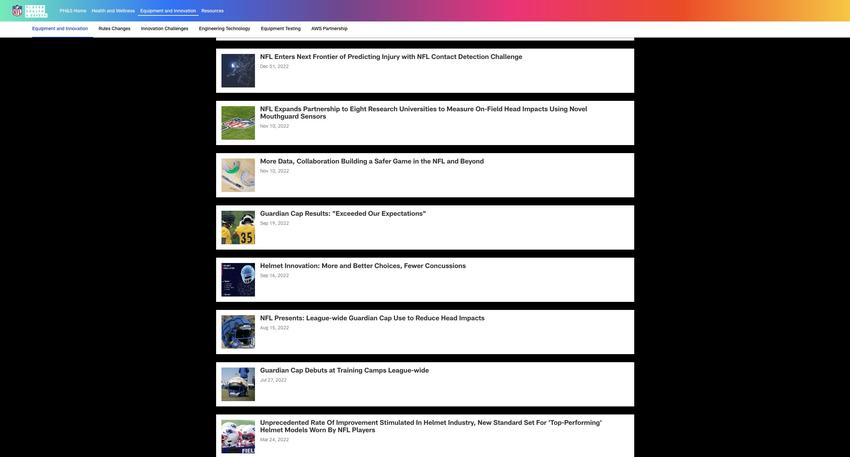 Task type: locate. For each thing, give the bounding box(es) containing it.
performing'
[[565, 420, 603, 427]]

head right reduce on the bottom of the page
[[441, 316, 458, 323]]

2 vertical spatial cap
[[291, 368, 303, 375]]

rules
[[99, 27, 111, 32]]

24,
[[270, 438, 277, 443]]

1 horizontal spatial head
[[505, 107, 521, 113]]

helmet
[[260, 2, 283, 9], [260, 264, 283, 270], [424, 420, 447, 427], [260, 428, 283, 435]]

0 vertical spatial head
[[505, 107, 521, 113]]

partnership up sensors
[[303, 107, 340, 113]]

to for cap
[[408, 316, 414, 323]]

of
[[327, 420, 335, 427]]

innovation down home on the left top of the page
[[66, 27, 88, 32]]

helmet right "in"
[[424, 420, 447, 427]]

2 10, from the top
[[270, 169, 277, 174]]

performance
[[346, 2, 387, 9]]

0 horizontal spatial equipment
[[32, 27, 55, 32]]

0 vertical spatial cap
[[291, 211, 303, 218]]

1 nov from the top
[[260, 124, 269, 129]]

2 nov from the top
[[260, 169, 269, 174]]

0 horizontal spatial more
[[260, 159, 277, 166]]

nfl up mouthguard
[[260, 107, 273, 113]]

innovation inside equipment and innovation link
[[66, 27, 88, 32]]

players
[[352, 428, 376, 435]]

and for right equipment and innovation link
[[165, 9, 173, 14]]

gc o&o thumbnail image
[[222, 368, 255, 401]]

0 vertical spatial equipment and innovation link
[[140, 9, 196, 14]]

engineering
[[199, 27, 225, 32]]

2022 down the data,
[[278, 169, 289, 174]]

1 vertical spatial testing
[[286, 27, 301, 32]]

to right use
[[408, 316, 414, 323]]

aug 15, 2022
[[260, 326, 289, 331]]

1 horizontal spatial equipment
[[140, 9, 164, 14]]

detection
[[459, 54, 489, 61]]

"exceeded
[[333, 211, 367, 218]]

nfl up dec on the left top of the page
[[260, 54, 273, 61]]

nov
[[260, 124, 269, 129], [260, 169, 269, 174]]

equipment for equipment testing link
[[261, 27, 284, 32]]

rate
[[311, 420, 325, 427]]

2022 down enters
[[278, 65, 289, 69]]

guardian for debuts
[[260, 368, 289, 375]]

0 vertical spatial sep
[[260, 222, 268, 226]]

guardian for results:
[[260, 211, 289, 218]]

more left the data,
[[260, 159, 277, 166]]

testing up aws partnership link
[[321, 2, 344, 9]]

nov for more data, collaboration building a safer game in the nfl and beyond
[[260, 169, 269, 174]]

and up innovation challenges
[[165, 9, 173, 14]]

nfl right the by
[[338, 428, 351, 435]]

1 vertical spatial cap
[[380, 316, 392, 323]]

10, for nfl
[[270, 124, 277, 129]]

cap left use
[[380, 316, 392, 323]]

1 vertical spatial head
[[441, 316, 458, 323]]

1 vertical spatial nov
[[260, 169, 269, 174]]

10, for more
[[270, 169, 277, 174]]

league- right camps
[[389, 368, 414, 375]]

1 vertical spatial impacts
[[460, 316, 485, 323]]

partnership inside nfl expands partnership to eight research universities to measure on-field head impacts using novel mouthguard sensors
[[303, 107, 340, 113]]

and left better
[[340, 264, 352, 270]]

results:
[[305, 211, 331, 218]]

1 vertical spatial nov 10, 2022
[[260, 169, 289, 174]]

and for health and wellness link
[[107, 9, 115, 14]]

equipment and innovation link up innovation challenges
[[140, 9, 196, 14]]

15,
[[270, 326, 277, 331]]

better
[[353, 264, 373, 270]]

camps
[[365, 368, 387, 375]]

frontier
[[313, 54, 338, 61]]

sep 16, 2022
[[260, 274, 289, 279]]

testing down "2023"
[[286, 27, 301, 32]]

nfl right with
[[417, 54, 430, 61]]

equipment inside equipment testing link
[[261, 27, 284, 32]]

10,
[[270, 124, 277, 129], [270, 169, 277, 174]]

to for research
[[439, 107, 445, 113]]

banner
[[0, 0, 851, 38]]

1 vertical spatial more
[[322, 264, 338, 270]]

nov for nfl expands partnership to eight research universities to measure on-field head impacts using novel mouthguard sensors
[[260, 124, 269, 129]]

innovation left challenges
[[141, 27, 164, 32]]

unprecedented rate of improvement stimulated in helmet industry, new standard set for 'top-performing' helmet models worn by nfl players
[[260, 420, 603, 435]]

and right the health
[[107, 9, 115, 14]]

27,
[[268, 379, 274, 383]]

equipment down the "13,"
[[261, 27, 284, 32]]

more data, collaboration building a safer game in the nfl and beyond
[[260, 159, 484, 166]]

1 vertical spatial league-
[[389, 368, 414, 375]]

0 horizontal spatial league-
[[307, 316, 332, 323]]

1 horizontal spatial impacts
[[523, 107, 548, 113]]

1 horizontal spatial equipment and innovation
[[140, 9, 196, 14]]

1 vertical spatial wide
[[414, 368, 429, 375]]

equipment up 'innovation challenges' link
[[140, 9, 164, 14]]

equipment and innovation link
[[140, 9, 196, 14], [32, 21, 91, 37]]

health and wellness link
[[92, 9, 135, 14]]

innovation for right equipment and innovation link
[[174, 9, 196, 14]]

2022 right "15,"
[[278, 326, 289, 331]]

field
[[488, 107, 503, 113]]

2 horizontal spatial equipment
[[261, 27, 284, 32]]

2022 for guardian cap debuts at training camps league-wide
[[276, 379, 287, 383]]

nov 10, 2022 down mouthguard
[[260, 124, 289, 129]]

0 horizontal spatial equipment and innovation
[[32, 27, 88, 32]]

2022 right the '19,'
[[278, 222, 289, 226]]

concussions
[[425, 264, 466, 270]]

sep left the '19,'
[[260, 222, 268, 226]]

nfl
[[260, 54, 273, 61], [417, 54, 430, 61], [260, 107, 273, 113], [433, 159, 446, 166], [260, 316, 273, 323], [338, 428, 351, 435]]

cap left debuts
[[291, 368, 303, 375]]

nfl up aug
[[260, 316, 273, 323]]

nfl right the
[[433, 159, 446, 166]]

2 nov 10, 2022 from the top
[[260, 169, 289, 174]]

sep left 16,
[[260, 274, 268, 279]]

banner containing ph&s home
[[0, 0, 851, 38]]

fewer
[[404, 264, 424, 270]]

equipment down player health and safety logo
[[32, 27, 55, 32]]

game
[[393, 159, 412, 166]]

sep for guardian
[[260, 222, 268, 226]]

health
[[92, 9, 106, 14]]

1 10, from the top
[[270, 124, 277, 129]]

0 vertical spatial wide
[[332, 316, 347, 323]]

0 vertical spatial equipment and innovation
[[140, 9, 196, 14]]

screen shot 2022-09-16 at 12.45.26 pm image
[[222, 263, 255, 297]]

of
[[340, 54, 346, 61]]

expands
[[275, 107, 302, 113]]

changes
[[112, 27, 131, 32]]

0 vertical spatial testing
[[321, 2, 344, 9]]

impacts inside nfl expands partnership to eight research universities to measure on-field head impacts using novel mouthguard sensors
[[523, 107, 548, 113]]

1 vertical spatial equipment and innovation link
[[32, 21, 91, 37]]

stimulated
[[380, 420, 415, 427]]

equipment and innovation
[[140, 9, 196, 14], [32, 27, 88, 32]]

2022 right 27,
[[276, 379, 287, 383]]

partnership right 'aws'
[[323, 27, 348, 32]]

equipment and innovation for right equipment and innovation link
[[140, 9, 196, 14]]

impacts
[[523, 107, 548, 113], [460, 316, 485, 323]]

screen shot 2016 09 23 at 11.59.33 am image
[[222, 2, 255, 35]]

0 vertical spatial 10,
[[270, 124, 277, 129]]

data,
[[278, 159, 295, 166]]

2022 down mouthguard
[[278, 124, 289, 129]]

building
[[341, 159, 368, 166]]

2 horizontal spatial innovation
[[174, 9, 196, 14]]

2 vertical spatial guardian
[[260, 368, 289, 375]]

more right innovation:
[[322, 264, 338, 270]]

2022 for nfl expands partnership to eight research universities to measure on-field head impacts using novel mouthguard sensors
[[278, 124, 289, 129]]

1 vertical spatial 10,
[[270, 169, 277, 174]]

ph&s home
[[60, 9, 86, 14]]

nov 10, 2022 down the data,
[[260, 169, 289, 174]]

0 vertical spatial nov
[[260, 124, 269, 129]]

to left measure
[[439, 107, 445, 113]]

nov 10, 2022 for more
[[260, 169, 289, 174]]

in
[[414, 159, 419, 166]]

1 horizontal spatial more
[[322, 264, 338, 270]]

and
[[107, 9, 115, 14], [165, 9, 173, 14], [57, 27, 65, 32], [447, 159, 459, 166], [340, 264, 352, 270]]

dec
[[260, 65, 269, 69]]

injury
[[382, 54, 400, 61]]

cap left results:
[[291, 211, 303, 218]]

2022 right 24,
[[278, 438, 289, 443]]

1 vertical spatial equipment and innovation
[[32, 27, 88, 32]]

engineering technology
[[199, 27, 250, 32]]

0 vertical spatial guardian
[[260, 211, 289, 218]]

2 horizontal spatial to
[[439, 107, 445, 113]]

innovation
[[174, 9, 196, 14], [66, 27, 88, 32], [141, 27, 164, 32]]

unprecedented
[[260, 420, 309, 427]]

enters
[[275, 54, 295, 61]]

0 vertical spatial impacts
[[523, 107, 548, 113]]

(ryan m. kelly/ap images for nfl) image
[[222, 159, 255, 192]]

league- right "presents:"
[[307, 316, 332, 323]]

guardian cap debuts at training camps league-wide
[[260, 368, 429, 375]]

measure
[[447, 107, 474, 113]]

equipment and innovation up innovation challenges
[[140, 9, 196, 14]]

equipment and innovation down ph&s
[[32, 27, 88, 32]]

0 horizontal spatial head
[[441, 316, 458, 323]]

to left the eight
[[342, 107, 349, 113]]

debuts
[[305, 368, 328, 375]]

1 horizontal spatial to
[[408, 316, 414, 323]]

1 horizontal spatial innovation
[[141, 27, 164, 32]]

innovation up challenges
[[174, 9, 196, 14]]

13,
[[269, 12, 276, 17]]

helmet laboratory testing performance results
[[260, 2, 412, 9]]

set
[[524, 420, 535, 427]]

partnership
[[323, 27, 348, 32], [303, 107, 340, 113]]

equipment inside equipment and innovation link
[[32, 27, 55, 32]]

technology
[[226, 27, 250, 32]]

wide
[[332, 316, 347, 323], [414, 368, 429, 375]]

1 vertical spatial sep
[[260, 274, 268, 279]]

2 sep from the top
[[260, 274, 268, 279]]

1 sep from the top
[[260, 222, 268, 226]]

1 horizontal spatial wide
[[414, 368, 429, 375]]

nov down mouthguard
[[260, 124, 269, 129]]

0 horizontal spatial testing
[[286, 27, 301, 32]]

and down ph&s
[[57, 27, 65, 32]]

the
[[421, 159, 431, 166]]

0 vertical spatial nov 10, 2022
[[260, 124, 289, 129]]

2022 right 16,
[[278, 274, 289, 279]]

1 nov 10, 2022 from the top
[[260, 124, 289, 129]]

nov right (ryan m. kelly/ap images for nfl)
[[260, 169, 269, 174]]

1 horizontal spatial league-
[[389, 368, 414, 375]]

head right field
[[505, 107, 521, 113]]

eight
[[350, 107, 367, 113]]

cap
[[291, 211, 303, 218], [380, 316, 392, 323], [291, 368, 303, 375]]

equipment and innovation link down ph&s
[[32, 21, 91, 37]]

1 horizontal spatial testing
[[321, 2, 344, 9]]

1 vertical spatial partnership
[[303, 107, 340, 113]]

0 horizontal spatial impacts
[[460, 316, 485, 323]]

0 horizontal spatial innovation
[[66, 27, 88, 32]]

equipment testing link
[[258, 21, 304, 37]]

1 horizontal spatial equipment and innovation link
[[140, 9, 196, 14]]

models
[[285, 428, 308, 435]]



Task type: describe. For each thing, give the bounding box(es) containing it.
helmet innovation: more and better choices, fewer concussions
[[260, 264, 466, 270]]

new england patriots' helmets sit on a field equipment box before an nfl game against the miami dolphins, sunday, sep. 13, 2020, in foxborough, mass. the patriots beat the dolphins 21-11. (cooper neill via ap) image
[[222, 420, 255, 454]]

equipment for leftmost equipment and innovation link
[[32, 27, 55, 32]]

nfl enters next frontier of predicting injury with nfl contact detection challenge
[[260, 54, 523, 61]]

beyond
[[461, 159, 484, 166]]

helmet up the "13,"
[[260, 2, 283, 9]]

equipment and innovation for leftmost equipment and innovation link
[[32, 27, 88, 32]]

at
[[329, 368, 336, 375]]

apr 13, 2023
[[260, 12, 288, 17]]

improvement
[[336, 420, 378, 427]]

universities
[[400, 107, 437, 113]]

guardian cap lab image
[[222, 316, 255, 349]]

presents:
[[275, 316, 305, 323]]

2022 for unprecedented rate of improvement stimulated in helmet industry, new standard set for 'top-performing' helmet models worn by nfl players
[[278, 438, 289, 443]]

0 horizontal spatial equipment and innovation link
[[32, 21, 91, 37]]

aug
[[260, 326, 269, 331]]

nfl presents: league-wide guardian cap use to reduce head impacts
[[260, 316, 485, 323]]

2022 for helmet innovation: more and better choices, fewer concussions
[[278, 274, 289, 279]]

helmet up 24,
[[260, 428, 283, 435]]

challenges
[[165, 27, 189, 32]]

cap for guardian cap debuts at training camps league-wide
[[291, 368, 303, 375]]

home
[[74, 9, 86, 14]]

guardian cap results thumbnail image
[[222, 211, 255, 244]]

innovation for leftmost equipment and innovation link
[[66, 27, 88, 32]]

mouthguard
[[260, 114, 299, 121]]

in
[[416, 420, 422, 427]]

predicting
[[348, 54, 381, 61]]

ph&s
[[60, 9, 73, 14]]

industry,
[[448, 420, 476, 427]]

sep for helmet
[[260, 274, 268, 279]]

sensors
[[301, 114, 327, 121]]

the nfl logo is seen on the u.s. bank stadium field before an nfl football game between the minnesota vikings and the atlanta falcons, sunday, oct. 18, 2020, in minneapolis. (ap photo/charlie neibergall) image
[[222, 106, 255, 140]]

reduce
[[416, 316, 440, 323]]

player health and safety logo image
[[11, 3, 49, 19]]

sep 19, 2022
[[260, 222, 289, 226]]

contact
[[432, 54, 457, 61]]

innovation challenges link
[[139, 21, 191, 37]]

testing inside equipment testing link
[[286, 27, 301, 32]]

equipment for right equipment and innovation link
[[140, 9, 164, 14]]

aws partnership
[[312, 27, 348, 32]]

0 vertical spatial partnership
[[323, 27, 348, 32]]

results
[[389, 2, 412, 9]]

health and wellness
[[92, 9, 135, 14]]

1 vertical spatial guardian
[[349, 316, 378, 323]]

safer
[[375, 159, 392, 166]]

nov 10, 2022 for nfl
[[260, 124, 289, 129]]

innovation:
[[285, 264, 320, 270]]

engineering technology link
[[197, 21, 253, 37]]

research
[[368, 107, 398, 113]]

01,
[[270, 65, 277, 69]]

a
[[369, 159, 373, 166]]

and for leftmost equipment and innovation link
[[57, 27, 65, 32]]

resources link
[[202, 9, 224, 14]]

by
[[328, 428, 336, 435]]

2022 for guardian cap results: "exceeded our expectations"
[[278, 222, 289, 226]]

next
[[297, 54, 311, 61]]

innovation challenges
[[141, 27, 189, 32]]

with
[[402, 54, 416, 61]]

and left beyond
[[447, 159, 459, 166]]

2022 for nfl presents: league-wide guardian cap use to reduce head impacts
[[278, 326, 289, 331]]

0 horizontal spatial wide
[[332, 316, 347, 323]]

innovation inside 'innovation challenges' link
[[141, 27, 164, 32]]

choices,
[[375, 264, 403, 270]]

cap for guardian cap results: "exceeded our expectations"
[[291, 211, 303, 218]]

nfl expands partnership to eight research universities to measure on-field head impacts using novel mouthguard sensors
[[260, 107, 588, 121]]

wellness
[[116, 9, 135, 14]]

our
[[368, 211, 380, 218]]

new
[[478, 420, 492, 427]]

jul 27, 2022
[[260, 379, 287, 383]]

standard
[[494, 420, 523, 427]]

nfl inside unprecedented rate of improvement stimulated in helmet industry, new standard set for 'top-performing' helmet models worn by nfl players
[[338, 428, 351, 435]]

collaboration
[[297, 159, 340, 166]]

2023
[[277, 12, 288, 17]]

helmet up 16,
[[260, 264, 283, 270]]

'top-
[[549, 420, 565, 427]]

_original image
[[222, 54, 255, 87]]

0 vertical spatial more
[[260, 159, 277, 166]]

on-
[[476, 107, 488, 113]]

dec 01, 2022
[[260, 65, 289, 69]]

mar
[[260, 438, 268, 443]]

16,
[[270, 274, 277, 279]]

19,
[[270, 222, 277, 226]]

for
[[537, 420, 547, 427]]

expectations"
[[382, 211, 426, 218]]

aws
[[312, 27, 322, 32]]

0 vertical spatial league-
[[307, 316, 332, 323]]

challenge
[[491, 54, 523, 61]]

rules changes
[[99, 27, 131, 32]]

guardian cap results: "exceeded our expectations"
[[260, 211, 426, 218]]

novel
[[570, 107, 588, 113]]

use
[[394, 316, 406, 323]]

training
[[337, 368, 363, 375]]

aws partnership link
[[309, 21, 351, 37]]

head inside nfl expands partnership to eight research universities to measure on-field head impacts using novel mouthguard sensors
[[505, 107, 521, 113]]

nfl inside nfl expands partnership to eight research universities to measure on-field head impacts using novel mouthguard sensors
[[260, 107, 273, 113]]

apr
[[260, 12, 267, 17]]

using
[[550, 107, 568, 113]]

resources
[[202, 9, 224, 14]]

equipment testing
[[261, 27, 301, 32]]

2022 for nfl enters next frontier of predicting injury with nfl contact detection challenge
[[278, 65, 289, 69]]

2022 for more data, collaboration building a safer game in the nfl and beyond
[[278, 169, 289, 174]]

0 horizontal spatial to
[[342, 107, 349, 113]]



Task type: vqa. For each thing, say whether or not it's contained in the screenshot.
the officer
no



